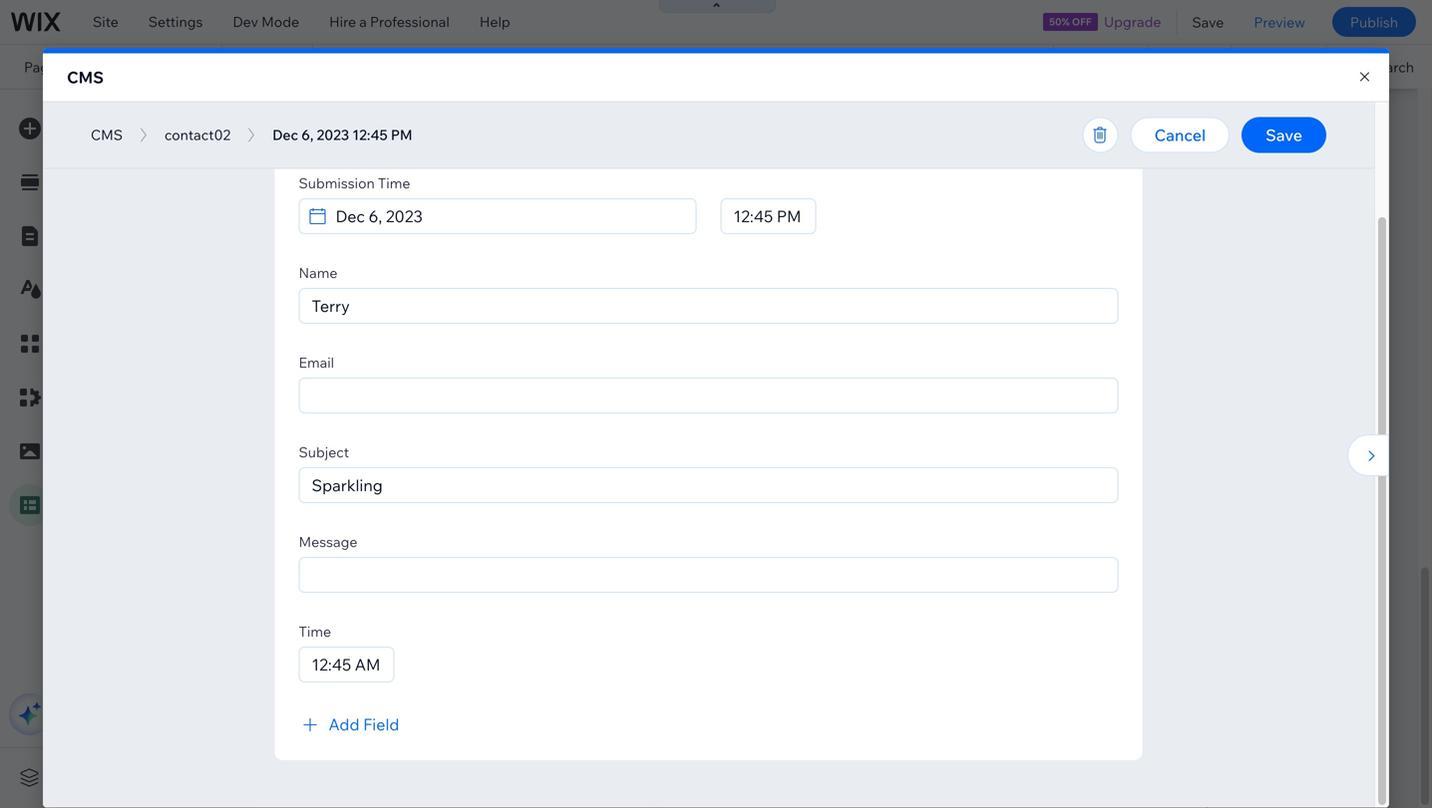 Task type: describe. For each thing, give the bounding box(es) containing it.
search button
[[1327, 45, 1432, 89]]

settings
[[148, 13, 203, 30]]

0 horizontal spatial a
[[359, 13, 367, 30]]

created
[[349, 183, 399, 200]]

save button
[[1177, 0, 1239, 44]]

dev mode
[[233, 13, 299, 30]]

form
[[398, 254, 427, 269]]

preview button
[[1239, 0, 1320, 44]]

publish
[[1350, 13, 1398, 31]]

0 vertical spatial cms
[[67, 67, 104, 87]]

collaborator.
[[459, 183, 540, 200]]

50% off
[[1049, 15, 1092, 28]]

collection
[[442, 731, 517, 751]]

permissions:
[[325, 254, 395, 269]]

site
[[432, 183, 456, 200]]

your
[[273, 162, 303, 179]]



Task type: vqa. For each thing, say whether or not it's contained in the screenshot.
the right a
yes



Task type: locate. For each thing, give the bounding box(es) containing it.
off
[[1072, 15, 1092, 28]]

help
[[480, 13, 510, 30]]

create collection button
[[364, 723, 541, 759]]

collections up created
[[306, 162, 380, 179]]

create collection
[[388, 731, 517, 751]]

a
[[359, 13, 367, 30], [422, 183, 429, 200]]

cms up the main
[[85, 109, 122, 129]]

submissions
[[430, 254, 499, 269]]

mode
[[261, 13, 299, 30]]

your collections collections created by a site collaborator.
[[273, 162, 540, 200]]

hire
[[329, 13, 356, 30]]

publish button
[[1332, 7, 1416, 37]]

collections down your
[[273, 183, 346, 200]]

dev
[[233, 13, 258, 30]]

by
[[403, 183, 419, 200]]

0 vertical spatial collections
[[306, 162, 380, 179]]

1 vertical spatial collections
[[273, 183, 346, 200]]

contact02
[[325, 234, 391, 252]]

save
[[1192, 13, 1224, 31]]

a right hire
[[359, 13, 367, 30]]

preview
[[1254, 13, 1305, 31]]

1 horizontal spatial a
[[422, 183, 429, 200]]

main
[[85, 162, 117, 179]]

cms
[[67, 67, 104, 87], [85, 109, 122, 129]]

upgrade
[[1104, 13, 1161, 30]]

cms down site
[[67, 67, 104, 87]]

a inside the your collections collections created by a site collaborator.
[[422, 183, 429, 200]]

projects
[[75, 58, 150, 76]]

search
[[1369, 58, 1414, 76]]

hire a professional
[[329, 13, 450, 30]]

create
[[388, 731, 438, 751]]

professional
[[370, 13, 450, 30]]

0 vertical spatial a
[[359, 13, 367, 30]]

a right by
[[422, 183, 429, 200]]

1 vertical spatial cms
[[85, 109, 122, 129]]

contact02 permissions: form submissions
[[325, 234, 499, 269]]

1 vertical spatial a
[[422, 183, 429, 200]]

50%
[[1049, 15, 1070, 28]]

collections
[[306, 162, 380, 179], [273, 183, 346, 200]]

site
[[93, 13, 118, 30]]



